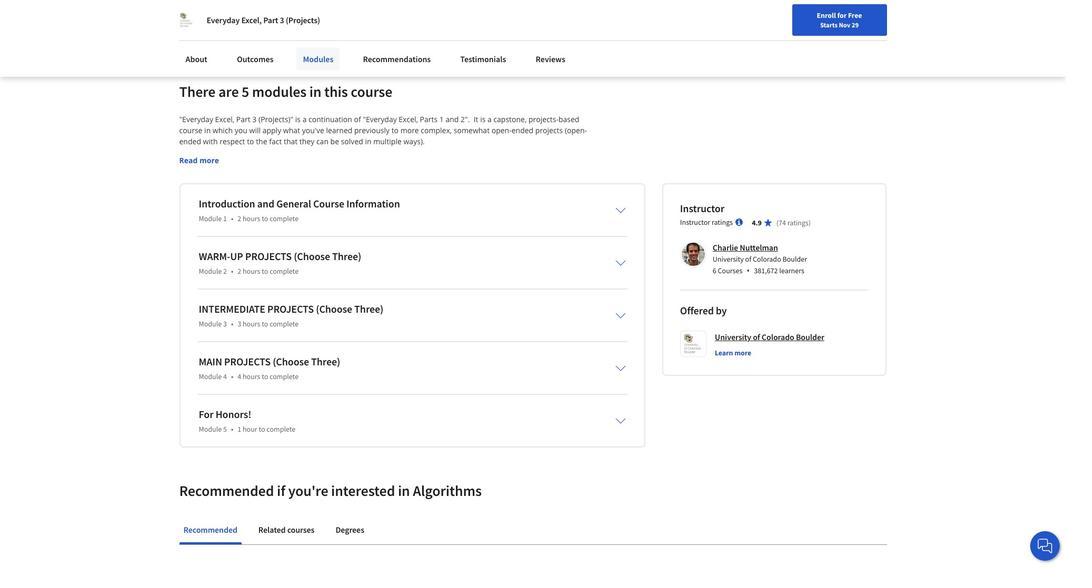 Task type: vqa. For each thing, say whether or not it's contained in the screenshot.
'as'
no



Task type: locate. For each thing, give the bounding box(es) containing it.
projects for intermediate
[[268, 302, 314, 315]]

0 horizontal spatial more
[[200, 155, 219, 165]]

module inside 'warm-up projects (choose three) module 2 • 2 hours to complete'
[[199, 266, 222, 276]]

to inside "for honors! module 5 • 1 hour to complete"
[[259, 425, 265, 434]]

multiple
[[374, 136, 402, 146]]

1 horizontal spatial "everyday
[[363, 114, 397, 124]]

and inside "introduction and general course information module 1 • 2 hours to complete"
[[257, 197, 275, 210]]

charlie
[[713, 242, 739, 253]]

excel, for everyday
[[242, 15, 262, 25]]

2 down the up
[[238, 266, 241, 276]]

1 horizontal spatial 4
[[238, 372, 241, 381]]

0 horizontal spatial excel,
[[215, 114, 235, 124]]

boulder inside charlie nuttelman university of colorado boulder 6 courses • 381,672 learners
[[783, 254, 808, 264]]

in
[[298, 17, 305, 27], [310, 82, 322, 101], [204, 125, 211, 135], [365, 136, 372, 146], [398, 481, 410, 500]]

hours down introduction
[[243, 214, 261, 223]]

2 vertical spatial and
[[257, 197, 275, 210]]

2 horizontal spatial and
[[446, 114, 459, 124]]

1 left hour at the left bottom of page
[[238, 425, 241, 434]]

0 vertical spatial 1
[[440, 114, 444, 124]]

learn more button
[[715, 348, 752, 358]]

• down 'honors!'
[[231, 425, 234, 434]]

module down for
[[199, 425, 222, 434]]

2 vertical spatial of
[[754, 332, 761, 342]]

and right 'media'
[[283, 17, 296, 27]]

recommendation tabs tab list
[[179, 517, 888, 545]]

university inside university of colorado boulder link
[[715, 332, 752, 342]]

course
[[351, 82, 393, 101], [179, 125, 203, 135]]

ratings right 74
[[788, 218, 809, 227]]

0 horizontal spatial "everyday
[[179, 114, 213, 124]]

respect
[[220, 136, 245, 146]]

there are 5 modules in this course
[[179, 82, 393, 101]]

boulder inside university of colorado boulder link
[[797, 332, 825, 342]]

2 for introduction
[[238, 214, 241, 223]]

to right hour at the left bottom of page
[[259, 425, 265, 434]]

main projects (choose three) module 4 • 4 hours to complete
[[199, 355, 341, 381]]

1 "everyday from the left
[[179, 114, 213, 124]]

more for read more
[[200, 155, 219, 165]]

1 vertical spatial course
[[179, 125, 203, 135]]

1 inside "introduction and general course information module 1 • 2 hours to complete"
[[223, 214, 227, 223]]

university up learn more 'button' at the right
[[715, 332, 752, 342]]

three)
[[332, 250, 362, 263], [355, 302, 384, 315], [311, 355, 341, 368]]

more inside 'button'
[[735, 348, 752, 358]]

• down the intermediate on the left
[[231, 319, 234, 329]]

your right find on the right of the page
[[790, 33, 804, 43]]

2 horizontal spatial of
[[754, 332, 761, 342]]

2 vertical spatial projects
[[224, 355, 271, 368]]

modules link
[[297, 47, 340, 71]]

more right learn
[[735, 348, 752, 358]]

excel, right on at the left of page
[[242, 15, 262, 25]]

1 module from the top
[[199, 214, 222, 223]]

1 vertical spatial of
[[746, 254, 752, 264]]

they
[[300, 136, 315, 146]]

for
[[838, 11, 847, 20]]

three) inside main projects (choose three) module 4 • 4 hours to complete
[[311, 355, 341, 368]]

0 vertical spatial three)
[[332, 250, 362, 263]]

4 module from the top
[[199, 372, 222, 381]]

recommendations
[[363, 54, 431, 64]]

course up read
[[179, 125, 203, 135]]

5 inside "for honors! module 5 • 1 hour to complete"
[[223, 425, 227, 434]]

1 vertical spatial university
[[715, 332, 752, 342]]

to up multiple
[[392, 125, 399, 135]]

2 instructor from the top
[[681, 217, 711, 227]]

continuation
[[309, 114, 352, 124]]

recommended
[[179, 481, 274, 500], [184, 525, 238, 535]]

ended up read
[[179, 136, 201, 146]]

module down introduction
[[199, 214, 222, 223]]

2 vertical spatial three)
[[311, 355, 341, 368]]

to up the intermediate on the left
[[262, 266, 268, 276]]

to up 'warm-up projects (choose three) module 2 • 2 hours to complete'
[[262, 214, 268, 223]]

2 down introduction
[[238, 214, 241, 223]]

1 vertical spatial part
[[236, 114, 251, 124]]

your left the performance at top
[[306, 17, 322, 27]]

1 a from the left
[[303, 114, 307, 124]]

0 horizontal spatial is
[[295, 114, 301, 124]]

1 vertical spatial boulder
[[797, 332, 825, 342]]

media
[[259, 17, 281, 27]]

complete inside 'warm-up projects (choose three) module 2 • 2 hours to complete'
[[270, 266, 299, 276]]

part for (projects)
[[264, 15, 278, 25]]

1 down introduction
[[223, 214, 227, 223]]

• inside "introduction and general course information module 1 • 2 hours to complete"
[[231, 214, 234, 223]]

university up courses
[[713, 254, 744, 264]]

module inside "introduction and general course information module 1 • 2 hours to complete"
[[199, 214, 222, 223]]

2".
[[461, 114, 470, 124]]

0 vertical spatial of
[[354, 114, 361, 124]]

with
[[203, 136, 218, 146]]

module down main
[[199, 372, 222, 381]]

5 module from the top
[[199, 425, 222, 434]]

performance
[[324, 17, 369, 27]]

excel, up which
[[215, 114, 235, 124]]

(open-
[[565, 125, 587, 135]]

boulder
[[783, 254, 808, 264], [797, 332, 825, 342]]

about link
[[179, 47, 214, 71]]

0 vertical spatial 5
[[242, 82, 249, 101]]

english
[[865, 33, 890, 43]]

projects inside intermediate projects (choose three) module 3 • 3 hours to complete
[[268, 302, 314, 315]]

1 vertical spatial more
[[200, 155, 219, 165]]

1 horizontal spatial a
[[488, 114, 492, 124]]

and inside "everyday excel, part 3 (projects)" is a continuation of "everyday excel, parts 1 and 2".  it is a capstone, projects-based course in which you will apply what you've learned previously to more complex, somewhat open-ended projects (open- ended with respect to the fact that they can be solved in multiple ways).
[[446, 114, 459, 124]]

is up what
[[295, 114, 301, 124]]

0 vertical spatial boulder
[[783, 254, 808, 264]]

degrees button
[[332, 517, 369, 543]]

recommendations link
[[357, 47, 437, 71]]

more up ways).
[[401, 125, 419, 135]]

2 hours from the top
[[243, 266, 261, 276]]

excel, left parts
[[399, 114, 418, 124]]

a up you've
[[303, 114, 307, 124]]

(choose inside intermediate projects (choose three) module 3 • 3 hours to complete
[[316, 302, 353, 315]]

• inside 'warm-up projects (choose three) module 2 • 2 hours to complete'
[[231, 266, 234, 276]]

to down the intermediate on the left
[[262, 319, 268, 329]]

5 down 'honors!'
[[223, 425, 227, 434]]

university inside charlie nuttelman university of colorado boulder 6 courses • 381,672 learners
[[713, 254, 744, 264]]

new
[[805, 33, 819, 43]]

1 instructor from the top
[[681, 202, 725, 215]]

main
[[199, 355, 222, 368]]

0 horizontal spatial of
[[354, 114, 361, 124]]

2 vertical spatial (choose
[[273, 355, 309, 368]]

0 vertical spatial university
[[713, 254, 744, 264]]

instructor ratings
[[681, 217, 733, 227]]

• left 381,672
[[747, 265, 750, 276]]

somewhat
[[454, 125, 490, 135]]

1 vertical spatial projects
[[268, 302, 314, 315]]

(projects)
[[286, 15, 320, 25]]

0 vertical spatial (choose
[[294, 250, 330, 263]]

0 horizontal spatial 4
[[223, 372, 227, 381]]

instructor up instructor ratings
[[681, 202, 725, 215]]

0 vertical spatial instructor
[[681, 202, 725, 215]]

university of colorado boulder
[[715, 332, 825, 342]]

excel,
[[242, 15, 262, 25], [215, 114, 235, 124], [399, 114, 418, 124]]

2
[[238, 214, 241, 223], [223, 266, 227, 276], [238, 266, 241, 276]]

enroll for free starts nov 29
[[817, 11, 863, 29]]

5 right are
[[242, 82, 249, 101]]

to up "for honors! module 5 • 1 hour to complete"
[[262, 372, 268, 381]]

"everyday up with
[[179, 114, 213, 124]]

complete
[[270, 214, 299, 223], [270, 266, 299, 276], [270, 319, 299, 329], [270, 372, 299, 381], [267, 425, 296, 434]]

(choose for main projects (choose three)
[[273, 355, 309, 368]]

• inside main projects (choose three) module 4 • 4 hours to complete
[[231, 372, 234, 381]]

module down the warm-
[[199, 266, 222, 276]]

1 inside "everyday excel, part 3 (projects)" is a continuation of "everyday excel, parts 1 and 2".  it is a capstone, projects-based course in which you will apply what you've learned previously to more complex, somewhat open-ended projects (open- ended with respect to the fact that they can be solved in multiple ways).
[[440, 114, 444, 124]]

1 vertical spatial ended
[[179, 136, 201, 146]]

None search field
[[150, 28, 403, 49]]

projects right the up
[[245, 250, 292, 263]]

honors!
[[216, 408, 252, 421]]

three) for intermediate projects (choose three)
[[355, 302, 384, 315]]

2 inside "introduction and general course information module 1 • 2 hours to complete"
[[238, 214, 241, 223]]

0 vertical spatial colorado
[[753, 254, 782, 264]]

2 vertical spatial 1
[[238, 425, 241, 434]]

and left general
[[257, 197, 275, 210]]

instructor up charlie nuttelman icon on the top
[[681, 217, 711, 227]]

offered
[[681, 304, 714, 317]]

colorado
[[753, 254, 782, 264], [762, 332, 795, 342]]

projects right main
[[224, 355, 271, 368]]

0 horizontal spatial part
[[236, 114, 251, 124]]

2 vertical spatial more
[[735, 348, 752, 358]]

is
[[295, 114, 301, 124], [481, 114, 486, 124]]

3
[[280, 15, 284, 25], [253, 114, 257, 124], [223, 319, 227, 329], [238, 319, 241, 329]]

0 vertical spatial recommended
[[179, 481, 274, 500]]

what
[[283, 125, 300, 135]]

more down with
[[200, 155, 219, 165]]

of inside charlie nuttelman university of colorado boulder 6 courses • 381,672 learners
[[746, 254, 752, 264]]

0 horizontal spatial a
[[303, 114, 307, 124]]

2 horizontal spatial 1
[[440, 114, 444, 124]]

outcomes
[[237, 54, 274, 64]]

module down the intermediate on the left
[[199, 319, 222, 329]]

"everyday excel, part 3 (projects)" is a continuation of "everyday excel, parts 1 and 2".  it is a capstone, projects-based course in which you will apply what you've learned previously to more complex, somewhat open-ended projects (open- ended with respect to the fact that they can be solved in multiple ways).
[[179, 114, 587, 146]]

in up with
[[204, 125, 211, 135]]

2 module from the top
[[199, 266, 222, 276]]

university of colorado boulder link
[[715, 331, 825, 343]]

• down introduction
[[231, 214, 234, 223]]

0 horizontal spatial course
[[179, 125, 203, 135]]

related
[[259, 525, 286, 535]]

is right it
[[481, 114, 486, 124]]

(choose inside main projects (choose three) module 4 • 4 hours to complete
[[273, 355, 309, 368]]

course inside "everyday excel, part 3 (projects)" is a continuation of "everyday excel, parts 1 and 2".  it is a capstone, projects-based course in which you will apply what you've learned previously to more complex, somewhat open-ended projects (open- ended with respect to the fact that they can be solved in multiple ways).
[[179, 125, 203, 135]]

a right it
[[488, 114, 492, 124]]

1 horizontal spatial your
[[790, 33, 804, 43]]

up
[[230, 250, 243, 263]]

1 hours from the top
[[243, 214, 261, 223]]

hour
[[243, 425, 257, 434]]

1 horizontal spatial part
[[264, 15, 278, 25]]

1 vertical spatial 1
[[223, 214, 227, 223]]

course right this
[[351, 82, 393, 101]]

your
[[306, 17, 322, 27], [790, 33, 804, 43]]

ratings up charlie
[[712, 217, 733, 227]]

of
[[354, 114, 361, 124], [746, 254, 752, 264], [754, 332, 761, 342]]

projects inside main projects (choose three) module 4 • 4 hours to complete
[[224, 355, 271, 368]]

2 "everyday from the left
[[363, 114, 397, 124]]

module inside intermediate projects (choose three) module 3 • 3 hours to complete
[[199, 319, 222, 329]]

1 up complex,
[[440, 114, 444, 124]]

4 hours from the top
[[243, 372, 261, 381]]

three) inside intermediate projects (choose three) module 3 • 3 hours to complete
[[355, 302, 384, 315]]

and left 2".
[[446, 114, 459, 124]]

more for learn more
[[735, 348, 752, 358]]

hours down the up
[[243, 266, 261, 276]]

collection element
[[179, 545, 888, 567]]

1 horizontal spatial ended
[[512, 125, 534, 135]]

6
[[713, 266, 717, 275]]

a
[[303, 114, 307, 124], [488, 114, 492, 124]]

1 horizontal spatial more
[[401, 125, 419, 135]]

recommended for recommended
[[184, 525, 238, 535]]

recommended inside button
[[184, 525, 238, 535]]

2 is from the left
[[481, 114, 486, 124]]

2 horizontal spatial more
[[735, 348, 752, 358]]

intermediate projects (choose three) module 3 • 3 hours to complete
[[199, 302, 384, 329]]

0 vertical spatial more
[[401, 125, 419, 135]]

fact
[[269, 136, 282, 146]]

which
[[213, 125, 233, 135]]

• down the up
[[231, 266, 234, 276]]

of inside "everyday excel, part 3 (projects)" is a continuation of "everyday excel, parts 1 and 2".  it is a capstone, projects-based course in which you will apply what you've learned previously to more complex, somewhat open-ended projects (open- ended with respect to the fact that they can be solved in multiple ways).
[[354, 114, 361, 124]]

0 horizontal spatial and
[[257, 197, 275, 210]]

• up 'honors!'
[[231, 372, 234, 381]]

offered by
[[681, 304, 727, 317]]

hours down the intermediate on the left
[[243, 319, 261, 329]]

1 horizontal spatial and
[[283, 17, 296, 27]]

1 vertical spatial (choose
[[316, 302, 353, 315]]

3 hours from the top
[[243, 319, 261, 329]]

1 vertical spatial 5
[[223, 425, 227, 434]]

instructor for instructor ratings
[[681, 217, 711, 227]]

1 horizontal spatial of
[[746, 254, 752, 264]]

english button
[[846, 21, 909, 55]]

to inside main projects (choose three) module 4 • 4 hours to complete
[[262, 372, 268, 381]]

part right social
[[264, 15, 278, 25]]

1 horizontal spatial course
[[351, 82, 393, 101]]

on
[[226, 17, 235, 27]]

hours inside "introduction and general course information module 1 • 2 hours to complete"
[[243, 214, 261, 223]]

1 vertical spatial recommended
[[184, 525, 238, 535]]

hours inside intermediate projects (choose three) module 3 • 3 hours to complete
[[243, 319, 261, 329]]

ended down the capstone,
[[512, 125, 534, 135]]

1 vertical spatial instructor
[[681, 217, 711, 227]]

3 module from the top
[[199, 319, 222, 329]]

projects down 'warm-up projects (choose three) module 2 • 2 hours to complete'
[[268, 302, 314, 315]]

3 inside "everyday excel, part 3 (projects)" is a continuation of "everyday excel, parts 1 and 2".  it is a capstone, projects-based course in which you will apply what you've learned previously to more complex, somewhat open-ended projects (open- ended with respect to the fact that they can be solved in multiple ways).
[[253, 114, 257, 124]]

2 4 from the left
[[238, 372, 241, 381]]

you
[[235, 125, 248, 135]]

0 horizontal spatial ended
[[179, 136, 201, 146]]

0 horizontal spatial 1
[[223, 214, 227, 223]]

part inside "everyday excel, part 3 (projects)" is a continuation of "everyday excel, parts 1 and 2".  it is a capstone, projects-based course in which you will apply what you've learned previously to more complex, somewhat open-ended projects (open- ended with respect to the fact that they can be solved in multiple ways).
[[236, 114, 251, 124]]

hours up 'honors!'
[[243, 372, 261, 381]]

4.9
[[752, 218, 762, 227]]

0 vertical spatial part
[[264, 15, 278, 25]]

1 vertical spatial colorado
[[762, 332, 795, 342]]

more inside button
[[200, 155, 219, 165]]

1 horizontal spatial 1
[[238, 425, 241, 434]]

module inside main projects (choose three) module 4 • 4 hours to complete
[[199, 372, 222, 381]]

1 vertical spatial and
[[446, 114, 459, 124]]

(
[[777, 218, 779, 227]]

0 vertical spatial projects
[[245, 250, 292, 263]]

that
[[284, 136, 298, 146]]

1 horizontal spatial excel,
[[242, 15, 262, 25]]

more inside "everyday excel, part 3 (projects)" is a continuation of "everyday excel, parts 1 and 2".  it is a capstone, projects-based course in which you will apply what you've learned previously to more complex, somewhat open-ended projects (open- ended with respect to the fact that they can be solved in multiple ways).
[[401, 125, 419, 135]]

module
[[199, 214, 222, 223], [199, 266, 222, 276], [199, 319, 222, 329], [199, 372, 222, 381], [199, 425, 222, 434]]

part
[[264, 15, 278, 25], [236, 114, 251, 124]]

1 horizontal spatial is
[[481, 114, 486, 124]]

part up you
[[236, 114, 251, 124]]

social
[[237, 17, 257, 27]]

0 horizontal spatial 5
[[223, 425, 227, 434]]

1 vertical spatial three)
[[355, 302, 384, 315]]

"everyday up previously
[[363, 114, 397, 124]]

algorithms
[[413, 481, 482, 500]]

1 horizontal spatial ratings
[[788, 218, 809, 227]]

0 vertical spatial course
[[351, 82, 393, 101]]

2 a from the left
[[488, 114, 492, 124]]

0 horizontal spatial your
[[306, 17, 322, 27]]



Task type: describe. For each thing, give the bounding box(es) containing it.
there
[[179, 82, 216, 101]]

2 for warm-
[[238, 266, 241, 276]]

to left the
[[247, 136, 254, 146]]

• inside intermediate projects (choose three) module 3 • 3 hours to complete
[[231, 319, 234, 329]]

universities
[[167, 5, 211, 16]]

by
[[716, 304, 727, 317]]

in right 'media'
[[298, 17, 305, 27]]

instructor for instructor
[[681, 202, 725, 215]]

recommended for recommended if you're interested in algorithms
[[179, 481, 274, 500]]

complete inside intermediate projects (choose three) module 3 • 3 hours to complete
[[270, 319, 299, 329]]

testimonials link
[[454, 47, 513, 71]]

outcomes link
[[231, 47, 280, 71]]

hours inside 'warm-up projects (choose three) module 2 • 2 hours to complete'
[[243, 266, 261, 276]]

interested
[[331, 481, 395, 500]]

charlie nuttelman university of colorado boulder 6 courses • 381,672 learners
[[713, 242, 808, 276]]

complex,
[[421, 125, 452, 135]]

the
[[256, 136, 267, 146]]

0 vertical spatial and
[[283, 17, 296, 27]]

university of colorado boulder image
[[179, 13, 194, 27]]

module inside "for honors! module 5 • 1 hour to complete"
[[199, 425, 222, 434]]

complete inside "for honors! module 5 • 1 hour to complete"
[[267, 425, 296, 434]]

learn more
[[715, 348, 752, 358]]

universities link
[[152, 0, 215, 21]]

reviews
[[536, 54, 566, 64]]

( 74 ratings )
[[777, 218, 811, 227]]

recommended button
[[179, 517, 242, 543]]

you're
[[288, 481, 329, 500]]

three) for main projects (choose three)
[[311, 355, 341, 368]]

learned
[[326, 125, 353, 135]]

free
[[849, 11, 863, 20]]

parts
[[420, 114, 438, 124]]

degrees
[[336, 525, 365, 535]]

projects-
[[529, 114, 559, 124]]

colorado inside charlie nuttelman university of colorado boulder 6 courses • 381,672 learners
[[753, 254, 782, 264]]

• inside charlie nuttelman university of colorado boulder 6 courses • 381,672 learners
[[747, 265, 750, 276]]

2 down the warm-
[[223, 266, 227, 276]]

charlie nuttelman link
[[713, 242, 779, 253]]

can
[[317, 136, 329, 146]]

be
[[331, 136, 339, 146]]

read more
[[179, 155, 219, 165]]

(choose for intermediate projects (choose three)
[[316, 302, 353, 315]]

1 inside "for honors! module 5 • 1 hour to complete"
[[238, 425, 241, 434]]

1 4 from the left
[[223, 372, 227, 381]]

projects for main
[[224, 355, 271, 368]]

everyday excel, part 3 (projects)
[[207, 15, 320, 25]]

charlie nuttelman image
[[682, 243, 705, 266]]

projects inside 'warm-up projects (choose three) module 2 • 2 hours to complete'
[[245, 250, 292, 263]]

introduction
[[199, 197, 255, 210]]

nuttelman
[[740, 242, 779, 253]]

(projects)"
[[259, 114, 294, 124]]

modules
[[252, 82, 307, 101]]

74
[[779, 218, 787, 227]]

modules
[[303, 54, 334, 64]]

learners
[[780, 266, 805, 275]]

previously
[[355, 125, 390, 135]]

find
[[774, 33, 788, 43]]

2 horizontal spatial excel,
[[399, 114, 418, 124]]

hours inside main projects (choose three) module 4 • 4 hours to complete
[[243, 372, 261, 381]]

in right the interested
[[398, 481, 410, 500]]

in left this
[[310, 82, 322, 101]]

1 is from the left
[[295, 114, 301, 124]]

learn
[[715, 348, 734, 358]]

you've
[[302, 125, 324, 135]]

(choose inside 'warm-up projects (choose three) module 2 • 2 hours to complete'
[[294, 250, 330, 263]]

courses
[[718, 266, 743, 275]]

three) inside 'warm-up projects (choose three) module 2 • 2 hours to complete'
[[332, 250, 362, 263]]

about
[[186, 54, 208, 64]]

it
[[474, 114, 479, 124]]

complete inside main projects (choose three) module 4 • 4 hours to complete
[[270, 372, 299, 381]]

to inside intermediate projects (choose three) module 3 • 3 hours to complete
[[262, 319, 268, 329]]

related courses button
[[254, 517, 319, 543]]

information
[[347, 197, 400, 210]]

0 vertical spatial your
[[306, 17, 322, 27]]

ways).
[[404, 136, 425, 146]]

• inside "for honors! module 5 • 1 hour to complete"
[[231, 425, 234, 434]]

excel, for "everyday
[[215, 114, 235, 124]]

intermediate
[[199, 302, 266, 315]]

introduction and general course information module 1 • 2 hours to complete
[[199, 197, 400, 223]]

enroll
[[817, 11, 837, 20]]

based
[[559, 114, 580, 124]]

29
[[852, 21, 859, 29]]

1 vertical spatial your
[[790, 33, 804, 43]]

capstone,
[[494, 114, 527, 124]]

testimonials
[[461, 54, 507, 64]]

it
[[219, 17, 224, 27]]

complete inside "introduction and general course information module 1 • 2 hours to complete"
[[270, 214, 299, 223]]

part for (projects)"
[[236, 114, 251, 124]]

solved
[[341, 136, 363, 146]]

nov
[[840, 21, 851, 29]]

0 horizontal spatial ratings
[[712, 217, 733, 227]]

to inside "introduction and general course information module 1 • 2 hours to complete"
[[262, 214, 268, 223]]

courses
[[287, 525, 315, 535]]

for honors! module 5 • 1 hour to complete
[[199, 408, 296, 434]]

in down previously
[[365, 136, 372, 146]]

career
[[820, 33, 841, 43]]

apply
[[263, 125, 281, 135]]

1 horizontal spatial 5
[[242, 82, 249, 101]]

general
[[277, 197, 311, 210]]

coursera career certificate image
[[688, 0, 864, 59]]

this
[[325, 82, 348, 101]]

chat with us image
[[1037, 538, 1054, 555]]

0 vertical spatial ended
[[512, 125, 534, 135]]

warm-
[[199, 250, 230, 263]]

starts
[[821, 21, 838, 29]]

share
[[197, 17, 218, 27]]

warm-up projects (choose three) module 2 • 2 hours to complete
[[199, 250, 362, 276]]

to inside 'warm-up projects (choose three) module 2 • 2 hours to complete'
[[262, 266, 268, 276]]

everyday
[[207, 15, 240, 25]]

read
[[179, 155, 198, 165]]

course
[[313, 197, 345, 210]]

are
[[219, 82, 239, 101]]

recommended if you're interested in algorithms
[[179, 481, 482, 500]]

381,672
[[755, 266, 778, 275]]

review
[[371, 17, 394, 27]]

find your new career
[[774, 33, 841, 43]]



